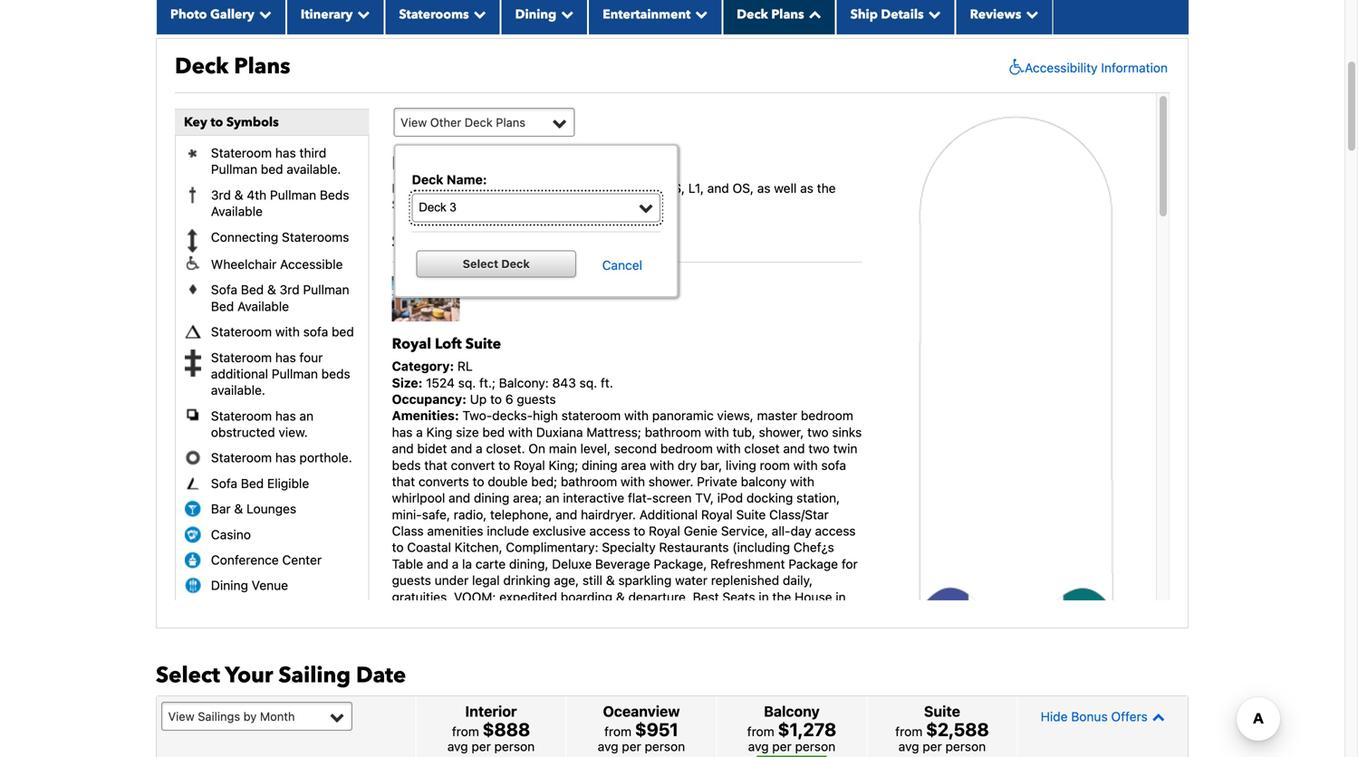 Task type: locate. For each thing, give the bounding box(es) containing it.
0 vertical spatial 18
[[441, 151, 465, 176]]

1 horizontal spatial class
[[504, 689, 536, 704]]

royal up category:
[[392, 334, 431, 354]]

may
[[599, 689, 623, 704]]

bedroom
[[801, 409, 854, 423], [661, 441, 713, 456]]

the up activities, at right
[[773, 590, 792, 605]]

sun down priority
[[579, 623, 602, 638]]

1 from from the left
[[452, 725, 479, 739]]

and down coastal
[[427, 557, 449, 572]]

sun inside deck 18 deck 18 features staterooms in categories rl, us, l1, and os, as well as the suite sun deck.
[[425, 197, 448, 212]]

guests up high
[[517, 392, 556, 407]]

0 vertical spatial staterooms
[[494, 181, 560, 196]]

1 person from the left
[[495, 739, 535, 754]]

0 horizontal spatial deck plans
[[175, 51, 290, 81]]

guests down table
[[392, 573, 431, 588]]

category:
[[392, 359, 454, 374]]

a left la
[[452, 557, 459, 572]]

0 vertical spatial chevron up image
[[805, 8, 822, 20]]

1 vertical spatial an
[[546, 491, 560, 506]]

& inside sofa bed & 3rd pullman bed available
[[267, 283, 276, 297]]

stateroom for stateroom has third pullman bed available.
[[211, 145, 272, 160]]

to down closet.
[[499, 458, 510, 473]]

18 up features
[[441, 151, 465, 176]]

sofa for sofa bed eligible
[[211, 476, 238, 491]]

suite
[[392, 197, 422, 212], [466, 334, 501, 354], [737, 507, 766, 522], [827, 606, 857, 621], [546, 623, 576, 638], [471, 689, 501, 704], [924, 703, 961, 720]]

sofa
[[211, 283, 238, 297], [211, 476, 238, 491]]

1 horizontal spatial chevron up image
[[1148, 711, 1165, 724]]

has inside stateroom has an obstructed view.
[[275, 409, 296, 424]]

1 sofa from the top
[[211, 283, 238, 297]]

4 person from the left
[[946, 739, 986, 754]]

1 vertical spatial 3rd
[[280, 283, 300, 297]]

3 from from the left
[[748, 725, 775, 739]]

0 vertical spatial sofa
[[303, 325, 328, 340]]

deck inside dropdown button
[[737, 6, 769, 23]]

1 vertical spatial beds
[[392, 458, 421, 473]]

activities,
[[768, 606, 824, 621]]

category: rl size: 1524 sq. ft.; balcony: 843 sq. ft. occupancy: up to 6 guests amenities:
[[392, 359, 613, 423]]

os,
[[733, 181, 754, 196]]

access up minibar
[[487, 623, 528, 638]]

legal
[[472, 573, 500, 588]]

eligible
[[267, 476, 309, 491]]

1 as from the left
[[758, 181, 771, 196]]

2 per from the left
[[622, 739, 642, 754]]

use
[[760, 623, 781, 638]]

information
[[1102, 60, 1168, 75]]

available. inside stateroom has four additional pullman beds available.
[[211, 383, 265, 398]]

suite inside the suite from $2,588 avg per person
[[924, 703, 961, 720]]

an inside two-decks-high stateroom with panoramic views, master bedroom has a king size bed with duxiana mattress; bathroom with tub, shower, two sinks and bidet and a closet. on main level, second bedroom with closet and two twin beds that convert to royal king; dining area with dry bar, living room with sofa that converts to double bed; bathroom with shower. private balcony with whirlpool and dining area; an interactive flat-screen tv, ipod docking station, mini-safe, radio, telephone, and hairdryer. additional royal suite class/star class amenities include exclusive access to royal genie service, all-day access to coastal kitchen, complimentary: specialty restaurants (including chef¿s table and a la carte dining, deluxe beverage package, refreshment package for guests under legal drinking age, still & sparkling water replenished daily, gratuities, voom; expedited boarding & departure, best seats in the house in select entertainment venues, priority entrance to many onboard activities, suite lounge access, access to suite sun deck, plush bathrobes for use onboard, complimentary: minibar stocked with coca cola beverages and water, laundry & pressing services; luxury mattress, pillows and bath amenities, frette linens, and lavazza espresso coffee maker. suite class amenities may be subject to change without notice. smoking is not permitted in staterooms or on balconies.
[[546, 491, 560, 506]]

the inside deck 18 deck 18 features staterooms in categories rl, us, l1, and os, as well as the suite sun deck.
[[817, 181, 836, 196]]

as right os,
[[758, 181, 771, 196]]

0 vertical spatial sofa
[[211, 283, 238, 297]]

without
[[753, 689, 797, 704]]

hide bonus offers link
[[1023, 701, 1184, 733]]

person inside the suite from $2,588 avg per person
[[946, 739, 986, 754]]

1 vertical spatial the
[[773, 590, 792, 605]]

0 vertical spatial amenities
[[427, 524, 484, 539]]

royal
[[392, 334, 431, 354], [514, 458, 545, 473], [702, 507, 733, 522], [649, 524, 681, 539]]

for
[[842, 557, 858, 572], [740, 623, 757, 638]]

avg down interior
[[448, 739, 468, 754]]

1 horizontal spatial bathroom
[[645, 425, 702, 440]]

1 vertical spatial available.
[[211, 383, 265, 398]]

stateroom inside stateroom has third pullman bed available.
[[211, 145, 272, 160]]

bathroom up interactive
[[561, 474, 617, 489]]

chevron up image inside hide bonus offers link
[[1148, 711, 1165, 724]]

0 vertical spatial an
[[300, 409, 314, 424]]

0 horizontal spatial available.
[[211, 383, 265, 398]]

deck
[[737, 6, 769, 23], [175, 51, 229, 81], [465, 115, 493, 129], [392, 151, 437, 176], [412, 172, 444, 187], [392, 181, 422, 196], [502, 257, 530, 270]]

available up stateroom with sofa bed
[[237, 299, 289, 314]]

in inside deck 18 deck 18 features staterooms in categories rl, us, l1, and os, as well as the suite sun deck.
[[563, 181, 574, 196]]

voom;
[[454, 590, 496, 605]]

third
[[300, 145, 327, 160]]

0 horizontal spatial sofa
[[303, 325, 328, 340]]

well
[[774, 181, 797, 196]]

1 vertical spatial select
[[156, 661, 220, 691]]

per inside the suite from $2,588 avg per person
[[923, 739, 942, 754]]

restaurants
[[659, 540, 729, 555]]

avg down permitted
[[598, 739, 619, 754]]

stateroom for stateroom has four additional pullman beds available.
[[211, 350, 272, 365]]

available inside 3rd & 4th pullman beds available
[[211, 204, 263, 219]]

pullman right 4th
[[270, 188, 316, 202]]

1 vertical spatial sun
[[579, 623, 602, 638]]

1 avg from the left
[[448, 739, 468, 754]]

0 horizontal spatial sun
[[425, 197, 448, 212]]

per for $888
[[472, 739, 491, 754]]

a up convert
[[476, 441, 483, 456]]

coffee
[[500, 672, 537, 687]]

sofa for sofa bed & 3rd pullman bed available
[[211, 283, 238, 297]]

3rd down 'wheelchair accessible'
[[280, 283, 300, 297]]

2 horizontal spatial bed
[[483, 425, 505, 440]]

and inside deck 18 deck 18 features staterooms in categories rl, us, l1, and os, as well as the suite sun deck.
[[708, 181, 729, 196]]

per
[[472, 739, 491, 754], [622, 739, 642, 754], [773, 739, 792, 754], [923, 739, 942, 754]]

0 vertical spatial deck plans
[[737, 6, 805, 23]]

deck name:
[[412, 172, 487, 187]]

to down venues,
[[531, 623, 543, 638]]

1 horizontal spatial sun
[[579, 623, 602, 638]]

dining down level,
[[582, 458, 618, 473]]

pillows
[[599, 656, 639, 671]]

stateroom categories
[[392, 231, 564, 253]]

1 horizontal spatial that
[[424, 458, 448, 473]]

1 vertical spatial 18
[[425, 181, 439, 196]]

has inside stateroom has third pullman bed available.
[[275, 145, 296, 160]]

on
[[744, 705, 759, 720]]

0 horizontal spatial for
[[740, 623, 757, 638]]

bed down sofa bed & 3rd pullman bed available
[[332, 325, 354, 340]]

per inside the balcony from $1,278 avg per person
[[773, 739, 792, 754]]

1 vertical spatial bedroom
[[661, 441, 713, 456]]

bath
[[667, 656, 694, 671]]

avg
[[448, 739, 468, 754], [598, 739, 619, 754], [748, 739, 769, 754], [899, 739, 920, 754]]

0 vertical spatial the
[[817, 181, 836, 196]]

view left "other"
[[401, 115, 427, 129]]

bed up 4th
[[261, 162, 283, 177]]

whirlpool
[[392, 491, 445, 506]]

person inside the balcony from $1,278 avg per person
[[795, 739, 836, 754]]

per inside oceanview from $951 avg per person
[[622, 739, 642, 754]]

0 horizontal spatial amenities
[[427, 524, 484, 539]]

1 horizontal spatial select
[[463, 257, 499, 270]]

tub,
[[733, 425, 756, 440]]

3 per from the left
[[773, 739, 792, 754]]

avg inside the suite from $2,588 avg per person
[[899, 739, 920, 754]]

0 vertical spatial bathroom
[[645, 425, 702, 440]]

available. down third
[[287, 162, 341, 177]]

0 vertical spatial bed
[[261, 162, 283, 177]]

2 avg from the left
[[598, 739, 619, 754]]

screen
[[653, 491, 692, 506]]

sailings
[[198, 710, 240, 724]]

per inside interior from $888 avg per person
[[472, 739, 491, 754]]

deck plans
[[737, 6, 805, 23], [175, 51, 290, 81]]

additional
[[640, 507, 698, 522]]

hide bonus offers
[[1041, 710, 1148, 725]]

0 vertical spatial a
[[416, 425, 423, 440]]

view inside the cruise information element
[[401, 115, 427, 129]]

chevron up image inside deck plans dropdown button
[[805, 8, 822, 20]]

avg inside interior from $888 avg per person
[[448, 739, 468, 754]]

an up "view."
[[300, 409, 314, 424]]

as right well
[[801, 181, 814, 196]]

0 horizontal spatial staterooms
[[494, 181, 560, 196]]

and right l1,
[[708, 181, 729, 196]]

the right well
[[817, 181, 836, 196]]

for right package
[[842, 557, 858, 572]]

with down views,
[[705, 425, 729, 440]]

0 vertical spatial sun
[[425, 197, 448, 212]]

has up "view."
[[275, 409, 296, 424]]

available. down additional
[[211, 383, 265, 398]]

4 avg from the left
[[899, 739, 920, 754]]

from for $2,588
[[896, 725, 923, 739]]

from inside the balcony from $1,278 avg per person
[[748, 725, 775, 739]]

convert
[[451, 458, 495, 473]]

and down the size
[[451, 441, 472, 456]]

in left categories
[[563, 181, 574, 196]]

has inside two-decks-high stateroom with panoramic views, master bedroom has a king size bed with duxiana mattress; bathroom with tub, shower, two sinks and bidet and a closet. on main level, second bedroom with closet and two twin beds that convert to royal king; dining area with dry bar, living room with sofa that converts to double bed; bathroom with shower. private balcony with whirlpool and dining area; an interactive flat-screen tv, ipod docking station, mini-safe, radio, telephone, and hairdryer. additional royal suite class/star class amenities include exclusive access to royal genie service, all-day access to coastal kitchen, complimentary: specialty restaurants (including chef¿s table and a la carte dining, deluxe beverage package, refreshment package for guests under legal drinking age, still & sparkling water replenished daily, gratuities, voom; expedited boarding & departure, best seats in the house in select entertainment venues, priority entrance to many onboard activities, suite lounge access, access to suite sun deck, plush bathrobes for use onboard, complimentary: minibar stocked with coca cola beverages and water, laundry & pressing services; luxury mattress, pillows and bath amenities, frette linens, and lavazza espresso coffee maker. suite class amenities may be subject to change without notice. smoking is not permitted in staterooms or on balconies.
[[392, 425, 413, 440]]

has inside stateroom has four additional pullman beds available.
[[275, 350, 296, 365]]

bedroom up dry
[[661, 441, 713, 456]]

0 horizontal spatial that
[[392, 474, 415, 489]]

for down onboard
[[740, 623, 757, 638]]

stocked
[[533, 639, 579, 654]]

1 vertical spatial bed
[[211, 299, 234, 314]]

1 horizontal spatial sofa
[[822, 458, 847, 473]]

select deck link
[[417, 250, 576, 278]]

pressing
[[392, 656, 442, 671]]

and up the exclusive
[[556, 507, 578, 522]]

0 horizontal spatial guests
[[392, 573, 431, 588]]

pullman down "accessible"
[[303, 283, 350, 297]]

table
[[392, 557, 423, 572]]

sofa down twin
[[822, 458, 847, 473]]

bathroom
[[645, 425, 702, 440], [561, 474, 617, 489]]

0 horizontal spatial 3rd
[[211, 188, 231, 202]]

staterooms down subject
[[659, 705, 725, 720]]

0 horizontal spatial chevron up image
[[805, 8, 822, 20]]

0 vertical spatial 3rd
[[211, 188, 231, 202]]

to down departure,
[[665, 606, 677, 621]]

0 vertical spatial available.
[[287, 162, 341, 177]]

dining down double
[[474, 491, 510, 506]]

sparkling
[[619, 573, 672, 588]]

deck plans inside dropdown button
[[737, 6, 805, 23]]

0 horizontal spatial dining
[[474, 491, 510, 506]]

date
[[356, 661, 406, 691]]

1 vertical spatial chevron up image
[[1148, 711, 1165, 724]]

0 vertical spatial guests
[[517, 392, 556, 407]]

recommended element
[[717, 754, 867, 758]]

3 avg from the left
[[748, 739, 769, 754]]

1 horizontal spatial deck plans
[[737, 6, 805, 23]]

amenities up not
[[539, 689, 595, 704]]

beds
[[322, 367, 350, 382], [392, 458, 421, 473]]

best
[[693, 590, 719, 605]]

an down bed;
[[546, 491, 560, 506]]

2 vertical spatial plans
[[496, 115, 526, 129]]

1 vertical spatial available
[[237, 299, 289, 314]]

0 vertical spatial select
[[463, 257, 499, 270]]

0 horizontal spatial 18
[[425, 181, 439, 196]]

0 horizontal spatial bed
[[261, 162, 283, 177]]

pullman up 4th
[[211, 162, 257, 177]]

& up entrance
[[616, 590, 625, 605]]

sofa up bar
[[211, 476, 238, 491]]

select up sailings
[[156, 661, 220, 691]]

3rd inside 3rd & 4th pullman beds available
[[211, 188, 231, 202]]

second
[[614, 441, 657, 456]]

from inside the suite from $2,588 avg per person
[[896, 725, 923, 739]]

1 vertical spatial bed
[[332, 325, 354, 340]]

priority
[[565, 606, 607, 621]]

amenities down radio,
[[427, 524, 484, 539]]

sinks
[[832, 425, 862, 440]]

with up station,
[[790, 474, 815, 489]]

& down 'wheelchair accessible'
[[267, 283, 276, 297]]

sq. left ft.
[[580, 376, 597, 390]]

0 horizontal spatial sq.
[[458, 376, 476, 390]]

avg inside oceanview from $951 avg per person
[[598, 739, 619, 754]]

2 horizontal spatial a
[[476, 441, 483, 456]]

sofa
[[303, 325, 328, 340], [822, 458, 847, 473]]

1 vertical spatial sofa
[[211, 476, 238, 491]]

1 vertical spatial dining
[[474, 491, 510, 506]]

1 horizontal spatial sq.
[[580, 376, 597, 390]]

from for $1,278
[[748, 725, 775, 739]]

stateroom has an obstructed view.
[[211, 409, 314, 440]]

avg left "$2,588"
[[899, 739, 920, 754]]

class down mini-
[[392, 524, 424, 539]]

2 person from the left
[[645, 739, 685, 754]]

0 vertical spatial for
[[842, 557, 858, 572]]

view for view other deck plans
[[401, 115, 427, 129]]

onboard
[[716, 606, 764, 621]]

1 vertical spatial plans
[[234, 51, 290, 81]]

0 vertical spatial that
[[424, 458, 448, 473]]

0 horizontal spatial an
[[300, 409, 314, 424]]

1 vertical spatial deck plans
[[175, 51, 290, 81]]

two left sinks
[[808, 425, 829, 440]]

from down on
[[748, 725, 775, 739]]

0 vertical spatial available
[[211, 204, 263, 219]]

class up the "smoking"
[[504, 689, 536, 704]]

has for pullman
[[275, 350, 296, 365]]

refreshment
[[711, 557, 785, 572]]

0 horizontal spatial the
[[773, 590, 792, 605]]

4 from from the left
[[896, 725, 923, 739]]

stateroom inside stateroom has four additional pullman beds available.
[[211, 350, 272, 365]]

1 vertical spatial bathroom
[[561, 474, 617, 489]]

0 horizontal spatial select
[[156, 661, 220, 691]]

0 vertical spatial plans
[[772, 6, 805, 23]]

pullman
[[211, 162, 257, 177], [270, 188, 316, 202], [303, 283, 350, 297], [272, 367, 318, 382]]

frette
[[760, 656, 795, 671]]

1 horizontal spatial guests
[[517, 392, 556, 407]]

be
[[627, 689, 641, 704]]

1 horizontal spatial available.
[[287, 162, 341, 177]]

has left third
[[275, 145, 296, 160]]

0 vertical spatial class
[[392, 524, 424, 539]]

access up chef¿s
[[815, 524, 856, 539]]

0 horizontal spatial access
[[487, 623, 528, 638]]

king;
[[549, 458, 579, 473]]

stateroom for stateroom has an obstructed view.
[[211, 409, 272, 424]]

0 horizontal spatial plans
[[234, 51, 290, 81]]

and down shower,
[[784, 441, 805, 456]]

& inside 3rd & 4th pullman beds available
[[235, 188, 243, 202]]

a
[[416, 425, 423, 440], [476, 441, 483, 456], [452, 557, 459, 572]]

pullman inside stateroom has four additional pullman beds available.
[[272, 367, 318, 382]]

0 vertical spatial bed
[[241, 283, 264, 297]]

0 horizontal spatial beds
[[322, 367, 350, 382]]

3 person from the left
[[795, 739, 836, 754]]

avg inside the balcony from $1,278 avg per person
[[748, 739, 769, 754]]

1 horizontal spatial 3rd
[[280, 283, 300, 297]]

bedroom up sinks
[[801, 409, 854, 423]]

sofa up four
[[303, 325, 328, 340]]

name:
[[447, 172, 487, 187]]

two-decks-high stateroom with panoramic views, master bedroom has a king size bed with duxiana mattress; bathroom with tub, shower, two sinks and bidet and a closet. on main level, second bedroom with closet and two twin beds that convert to royal king; dining area with dry bar, living room with sofa that converts to double bed; bathroom with shower. private balcony with whirlpool and dining area; an interactive flat-screen tv, ipod docking station, mini-safe, radio, telephone, and hairdryer. additional royal suite class/star class amenities include exclusive access to royal genie service, all-day access to coastal kitchen, complimentary: specialty restaurants (including chef¿s table and a la carte dining, deluxe beverage package, refreshment package for guests under legal drinking age, still & sparkling water replenished daily, gratuities, voom; expedited boarding & departure, best seats in the house in select entertainment venues, priority entrance to many onboard activities, suite lounge access, access to suite sun deck, plush bathrobes for use onboard, complimentary: minibar stocked with coca cola beverages and water, laundry & pressing services; luxury mattress, pillows and bath amenities, frette linens, and lavazza espresso coffee maker. suite class amenities may be subject to change without notice. smoking is not permitted in staterooms or on balconies.
[[392, 409, 862, 720]]

porthole.
[[300, 451, 352, 466]]

service,
[[721, 524, 769, 539]]

two left twin
[[809, 441, 830, 456]]

select for select your sailing date
[[156, 661, 220, 691]]

that down bidet
[[424, 458, 448, 473]]

beds inside stateroom has four additional pullman beds available.
[[322, 367, 350, 382]]

& right bar
[[234, 502, 243, 517]]

bathroom down panoramic
[[645, 425, 702, 440]]

1 vertical spatial sofa
[[822, 458, 847, 473]]

staterooms up "categories"
[[494, 181, 560, 196]]

complimentary:
[[392, 639, 483, 654]]

to left 6
[[490, 392, 502, 407]]

age,
[[554, 573, 579, 588]]

has down the "amenities:" on the left bottom of page
[[392, 425, 413, 440]]

1 horizontal spatial the
[[817, 181, 836, 196]]

person inside interior from $888 avg per person
[[495, 739, 535, 754]]

2 vertical spatial bed
[[483, 425, 505, 440]]

staterooms inside deck 18 deck 18 features staterooms in categories rl, us, l1, and os, as well as the suite sun deck.
[[494, 181, 560, 196]]

decks-
[[492, 409, 533, 423]]

4 per from the left
[[923, 739, 942, 754]]

bar & lounges
[[211, 502, 296, 517]]

2 sofa from the top
[[211, 476, 238, 491]]

from inside interior from $888 avg per person
[[452, 725, 479, 739]]

an inside stateroom has an obstructed view.
[[300, 409, 314, 424]]

duxiana
[[536, 425, 583, 440]]

sofa inside sofa bed & 3rd pullman bed available
[[211, 283, 238, 297]]

beds down four
[[322, 367, 350, 382]]

2 vertical spatial bed
[[241, 476, 264, 491]]

stateroom for stateroom has porthole.
[[211, 451, 272, 466]]

stateroom inside stateroom has an obstructed view.
[[211, 409, 272, 424]]

view left sailings
[[168, 710, 195, 724]]

from inside oceanview from $951 avg per person
[[605, 725, 632, 739]]

stateroom
[[211, 145, 272, 160], [392, 231, 474, 253], [211, 325, 272, 340], [211, 350, 272, 365], [211, 409, 272, 424], [211, 451, 272, 466]]

1 horizontal spatial view
[[401, 115, 427, 129]]

2 horizontal spatial plans
[[772, 6, 805, 23]]

2 from from the left
[[605, 725, 632, 739]]

1 vertical spatial view
[[168, 710, 195, 724]]

has for view.
[[275, 409, 296, 424]]

2 vertical spatial a
[[452, 557, 459, 572]]

select
[[392, 606, 427, 621]]

18 left features
[[425, 181, 439, 196]]

& left 4th
[[235, 188, 243, 202]]

with down sofa bed & 3rd pullman bed available
[[275, 325, 300, 340]]

a down the "amenities:" on the left bottom of page
[[416, 425, 423, 440]]

1 vertical spatial that
[[392, 474, 415, 489]]

$951
[[635, 719, 679, 740]]

sun
[[425, 197, 448, 212], [579, 623, 602, 638]]

1 per from the left
[[472, 739, 491, 754]]

features
[[443, 181, 491, 196]]

beverages
[[674, 639, 735, 654]]

0 horizontal spatial view
[[168, 710, 195, 724]]

sq. down rl
[[458, 376, 476, 390]]

ft.;
[[480, 376, 496, 390]]

1 horizontal spatial an
[[546, 491, 560, 506]]

main
[[549, 441, 577, 456]]

1 horizontal spatial 18
[[441, 151, 465, 176]]

person inside oceanview from $951 avg per person
[[645, 739, 685, 754]]

chevron up image
[[805, 8, 822, 20], [1148, 711, 1165, 724]]

person for $951
[[645, 739, 685, 754]]

from for $888
[[452, 725, 479, 739]]

person for $1,278
[[795, 739, 836, 754]]

house
[[795, 590, 833, 605]]

$2,588
[[926, 719, 989, 740]]

select down stateroom categories
[[463, 257, 499, 270]]

with up living
[[717, 441, 741, 456]]

avg down on
[[748, 739, 769, 754]]

that up whirlpool
[[392, 474, 415, 489]]

bed inside stateroom has third pullman bed available.
[[261, 162, 283, 177]]



Task type: describe. For each thing, give the bounding box(es) containing it.
1 vertical spatial a
[[476, 441, 483, 456]]

or
[[729, 705, 741, 720]]

with up pillows
[[583, 639, 607, 654]]

royal down the additional on the bottom
[[649, 524, 681, 539]]

1 vertical spatial two
[[809, 441, 830, 456]]

la
[[462, 557, 472, 572]]

sofa inside two-decks-high stateroom with panoramic views, master bedroom has a king size bed with duxiana mattress; bathroom with tub, shower, two sinks and bidet and a closet. on main level, second bedroom with closet and two twin beds that convert to royal king; dining area with dry bar, living room with sofa that converts to double bed; bathroom with shower. private balcony with whirlpool and dining area; an interactive flat-screen tv, ipod docking station, mini-safe, radio, telephone, and hairdryer. additional royal suite class/star class amenities include exclusive access to royal genie service, all-day access to coastal kitchen, complimentary: specialty restaurants (including chef¿s table and a la carte dining, deluxe beverage package, refreshment package for guests under legal drinking age, still & sparkling water replenished daily, gratuities, voom; expedited boarding & departure, best seats in the house in select entertainment venues, priority entrance to many onboard activities, suite lounge access, access to suite sun deck, plush bathrobes for use onboard, complimentary: minibar stocked with coca cola beverages and water, laundry & pressing services; luxury mattress, pillows and bath amenities, frette linens, and lavazza espresso coffee maker. suite class amenities may be subject to change without notice. smoking is not permitted in staterooms or on balconies.
[[822, 458, 847, 473]]

staterooms
[[282, 230, 349, 245]]

sofa bed eligible
[[211, 476, 309, 491]]

(including
[[733, 540, 790, 555]]

cruise information element
[[156, 0, 1189, 758]]

cancel button
[[584, 258, 661, 273]]

cancel
[[602, 258, 643, 273]]

avg for $2,588
[[899, 739, 920, 754]]

level,
[[581, 441, 611, 456]]

maker.
[[540, 672, 579, 687]]

to right subject
[[691, 689, 703, 704]]

water
[[675, 573, 708, 588]]

daily,
[[783, 573, 813, 588]]

sun inside two-decks-high stateroom with panoramic views, master bedroom has a king size bed with duxiana mattress; bathroom with tub, shower, two sinks and bidet and a closet. on main level, second bedroom with closet and two twin beds that convert to royal king; dining area with dry bar, living room with sofa that converts to double bed; bathroom with shower. private balcony with whirlpool and dining area; an interactive flat-screen tv, ipod docking station, mini-safe, radio, telephone, and hairdryer. additional royal suite class/star class amenities include exclusive access to royal genie service, all-day access to coastal kitchen, complimentary: specialty restaurants (including chef¿s table and a la carte dining, deluxe beverage package, refreshment package for guests under legal drinking age, still & sparkling water replenished daily, gratuities, voom; expedited boarding & departure, best seats in the house in select entertainment venues, priority entrance to many onboard activities, suite lounge access, access to suite sun deck, plush bathrobes for use onboard, complimentary: minibar stocked with coca cola beverages and water, laundry & pressing services; luxury mattress, pillows and bath amenities, frette linens, and lavazza espresso coffee maker. suite class amenities may be subject to change without notice. smoking is not permitted in staterooms or on balconies.
[[579, 623, 602, 638]]

two-
[[463, 409, 492, 423]]

available. inside stateroom has third pullman bed available.
[[287, 162, 341, 177]]

has up eligible
[[275, 451, 296, 466]]

with right room
[[794, 458, 818, 473]]

symbols
[[226, 114, 279, 131]]

bed;
[[531, 474, 558, 489]]

chevron up image for hide bonus offers
[[1148, 711, 1165, 724]]

deck,
[[605, 623, 639, 638]]

subject
[[645, 689, 688, 704]]

panoramic
[[652, 409, 714, 423]]

area
[[621, 458, 647, 473]]

exclusive
[[533, 524, 586, 539]]

1 horizontal spatial a
[[452, 557, 459, 572]]

royal down tv, in the right bottom of the page
[[702, 507, 733, 522]]

connecting staterooms
[[211, 230, 349, 245]]

0 horizontal spatial bathroom
[[561, 474, 617, 489]]

1 horizontal spatial amenities
[[539, 689, 595, 704]]

select for select deck
[[463, 257, 499, 270]]

bathrobes
[[677, 623, 737, 638]]

twin
[[833, 441, 858, 456]]

select deck
[[463, 257, 530, 270]]

bonus
[[1072, 710, 1108, 725]]

amenities,
[[697, 656, 757, 671]]

view sailings by month
[[168, 710, 295, 724]]

bed for sofa bed eligible
[[241, 476, 264, 491]]

on
[[529, 441, 546, 456]]

converts
[[419, 474, 469, 489]]

kitchen,
[[455, 540, 503, 555]]

avg for $888
[[448, 739, 468, 754]]

1524
[[426, 376, 455, 390]]

& right still
[[606, 573, 615, 588]]

with up shower.
[[650, 458, 675, 473]]

1 vertical spatial for
[[740, 623, 757, 638]]

balcony from $1,278 avg per person
[[748, 703, 837, 754]]

view for view sailings by month
[[168, 710, 195, 724]]

available inside sofa bed & 3rd pullman bed available
[[237, 299, 289, 314]]

beds
[[320, 188, 349, 202]]

deluxe
[[552, 557, 592, 572]]

interactive
[[563, 491, 625, 506]]

smoking
[[496, 705, 546, 720]]

with down area
[[621, 474, 645, 489]]

lounges
[[247, 502, 296, 517]]

has for bed
[[275, 145, 296, 160]]

area;
[[513, 491, 542, 506]]

843
[[553, 376, 576, 390]]

3rd inside sofa bed & 3rd pullman bed available
[[280, 283, 300, 297]]

seats
[[723, 590, 756, 605]]

shower,
[[759, 425, 804, 440]]

to down convert
[[473, 474, 484, 489]]

views,
[[717, 409, 754, 423]]

casino
[[211, 527, 251, 542]]

beds inside two-decks-high stateroom with panoramic views, master bedroom has a king size bed with duxiana mattress; bathroom with tub, shower, two sinks and bidet and a closet. on main level, second bedroom with closet and two twin beds that convert to royal king; dining area with dry bar, living room with sofa that converts to double bed; bathroom with shower. private balcony with whirlpool and dining area; an interactive flat-screen tv, ipod docking station, mini-safe, radio, telephone, and hairdryer. additional royal suite class/star class amenities include exclusive access to royal genie service, all-day access to coastal kitchen, complimentary: specialty restaurants (including chef¿s table and a la carte dining, deluxe beverage package, refreshment package for guests under legal drinking age, still & sparkling water replenished daily, gratuities, voom; expedited boarding & departure, best seats in the house in select entertainment venues, priority entrance to many onboard activities, suite lounge access, access to suite sun deck, plush bathrobes for use onboard, complimentary: minibar stocked with coca cola beverages and water, laundry & pressing services; luxury mattress, pillows and bath amenities, frette linens, and lavazza espresso coffee maker. suite class amenities may be subject to change without notice. smoking is not permitted in staterooms or on balconies.
[[392, 458, 421, 473]]

to right key
[[211, 114, 223, 131]]

1 horizontal spatial bedroom
[[801, 409, 854, 423]]

2 as from the left
[[801, 181, 814, 196]]

boarding
[[561, 590, 613, 605]]

and down cola
[[642, 656, 664, 671]]

to up specialty
[[634, 524, 646, 539]]

in down subject
[[646, 705, 656, 720]]

in right house
[[836, 590, 846, 605]]

and up radio,
[[449, 491, 471, 506]]

and left bidet
[[392, 441, 414, 456]]

key to symbols
[[184, 114, 279, 131]]

expedited
[[500, 590, 558, 605]]

2 horizontal spatial access
[[815, 524, 856, 539]]

pullman inside stateroom has third pullman bed available.
[[211, 162, 257, 177]]

person for $2,588
[[946, 739, 986, 754]]

1 horizontal spatial access
[[590, 524, 630, 539]]

from for $951
[[605, 725, 632, 739]]

plans inside dropdown button
[[772, 6, 805, 23]]

notice.
[[800, 689, 840, 704]]

dining venue
[[211, 578, 288, 593]]

cola
[[644, 639, 671, 654]]

stateroom has porthole.
[[211, 451, 352, 466]]

plush
[[642, 623, 674, 638]]

sailing
[[279, 661, 351, 691]]

offers
[[1112, 710, 1148, 725]]

4th
[[247, 188, 267, 202]]

accessibility information
[[1025, 60, 1168, 75]]

suite inside deck 18 deck 18 features staterooms in categories rl, us, l1, and os, as well as the suite sun deck.
[[392, 197, 422, 212]]

person for $888
[[495, 739, 535, 754]]

with down decks-
[[508, 425, 533, 440]]

stateroom for stateroom categories
[[392, 231, 474, 253]]

deck.
[[451, 197, 485, 212]]

6
[[506, 392, 514, 407]]

is
[[550, 705, 559, 720]]

royal down on
[[514, 458, 545, 473]]

all-
[[772, 524, 791, 539]]

1 horizontal spatial dining
[[582, 458, 618, 473]]

complimentary:
[[506, 540, 599, 555]]

staterooms inside two-decks-high stateroom with panoramic views, master bedroom has a king size bed with duxiana mattress; bathroom with tub, shower, two sinks and bidet and a closet. on main level, second bedroom with closet and two twin beds that convert to royal king; dining area with dry bar, living room with sofa that converts to double bed; bathroom with shower. private balcony with whirlpool and dining area; an interactive flat-screen tv, ipod docking station, mini-safe, radio, telephone, and hairdryer. additional royal suite class/star class amenities include exclusive access to royal genie service, all-day access to coastal kitchen, complimentary: specialty restaurants (including chef¿s table and a la carte dining, deluxe beverage package, refreshment package for guests under legal drinking age, still & sparkling water replenished daily, gratuities, voom; expedited boarding & departure, best seats in the house in select entertainment venues, priority entrance to many onboard activities, suite lounge access, access to suite sun deck, plush bathrobes for use onboard, complimentary: minibar stocked with coca cola beverages and water, laundry & pressing services; luxury mattress, pillows and bath amenities, frette linens, and lavazza espresso coffee maker. suite class amenities may be subject to change without notice. smoking is not permitted in staterooms or on balconies.
[[659, 705, 725, 720]]

wheelchair image
[[1005, 58, 1025, 76]]

balcony
[[741, 474, 787, 489]]

bed for sofa bed & 3rd pullman bed available
[[241, 283, 264, 297]]

station,
[[797, 491, 840, 506]]

entrance
[[610, 606, 662, 621]]

0 horizontal spatial class
[[392, 524, 424, 539]]

stateroom has four additional pullman beds available.
[[211, 350, 350, 398]]

dry
[[678, 458, 697, 473]]

specialty
[[602, 540, 656, 555]]

1 horizontal spatial plans
[[496, 115, 526, 129]]

per for $2,588
[[923, 739, 942, 754]]

pullman inside 3rd & 4th pullman beds available
[[270, 188, 316, 202]]

guests inside two-decks-high stateroom with panoramic views, master bedroom has a king size bed with duxiana mattress; bathroom with tub, shower, two sinks and bidet and a closet. on main level, second bedroom with closet and two twin beds that convert to royal king; dining area with dry bar, living room with sofa that converts to double bed; bathroom with shower. private balcony with whirlpool and dining area; an interactive flat-screen tv, ipod docking station, mini-safe, radio, telephone, and hairdryer. additional royal suite class/star class amenities include exclusive access to royal genie service, all-day access to coastal kitchen, complimentary: specialty restaurants (including chef¿s table and a la carte dining, deluxe beverage package, refreshment package for guests under legal drinking age, still & sparkling water replenished daily, gratuities, voom; expedited boarding & departure, best seats in the house in select entertainment venues, priority entrance to many onboard activities, suite lounge access, access to suite sun deck, plush bathrobes for use onboard, complimentary: minibar stocked with coca cola beverages and water, laundry & pressing services; luxury mattress, pillows and bath amenities, frette linens, and lavazza espresso coffee maker. suite class amenities may be subject to change without notice. smoking is not permitted in staterooms or on balconies.
[[392, 573, 431, 588]]

beverage
[[595, 557, 651, 572]]

change
[[706, 689, 750, 704]]

us,
[[664, 181, 685, 196]]

per for $951
[[622, 739, 642, 754]]

entertainment
[[431, 606, 513, 621]]

radio,
[[454, 507, 487, 522]]

onboard,
[[784, 623, 837, 638]]

the inside two-decks-high stateroom with panoramic views, master bedroom has a king size bed with duxiana mattress; bathroom with tub, shower, two sinks and bidet and a closet. on main level, second bedroom with closet and two twin beds that convert to royal king; dining area with dry bar, living room with sofa that converts to double bed; bathroom with shower. private balcony with whirlpool and dining area; an interactive flat-screen tv, ipod docking station, mini-safe, radio, telephone, and hairdryer. additional royal suite class/star class amenities include exclusive access to royal genie service, all-day access to coastal kitchen, complimentary: specialty restaurants (including chef¿s table and a la carte dining, deluxe beverage package, refreshment package for guests under legal drinking age, still & sparkling water replenished daily, gratuities, voom; expedited boarding & departure, best seats in the house in select entertainment venues, priority entrance to many onboard activities, suite lounge access, access to suite sun deck, plush bathrobes for use onboard, complimentary: minibar stocked with coca cola beverages and water, laundry & pressing services; luxury mattress, pillows and bath amenities, frette linens, and lavazza espresso coffee maker. suite class amenities may be subject to change without notice. smoking is not permitted in staterooms or on balconies.
[[773, 590, 792, 605]]

& right the laundry
[[850, 639, 859, 654]]

mattress;
[[587, 425, 642, 440]]

0 horizontal spatial a
[[416, 425, 423, 440]]

dining,
[[509, 557, 549, 572]]

bed inside two-decks-high stateroom with panoramic views, master bedroom has a king size bed with duxiana mattress; bathroom with tub, shower, two sinks and bidet and a closet. on main level, second bedroom with closet and two twin beds that convert to royal king; dining area with dry bar, living room with sofa that converts to double bed; bathroom with shower. private balcony with whirlpool and dining area; an interactive flat-screen tv, ipod docking station, mini-safe, radio, telephone, and hairdryer. additional royal suite class/star class amenities include exclusive access to royal genie service, all-day access to coastal kitchen, complimentary: specialty restaurants (including chef¿s table and a la carte dining, deluxe beverage package, refreshment package for guests under legal drinking age, still & sparkling water replenished daily, gratuities, voom; expedited boarding & departure, best seats in the house in select entertainment venues, priority entrance to many onboard activities, suite lounge access, access to suite sun deck, plush bathrobes for use onboard, complimentary: minibar stocked with coca cola beverages and water, laundry & pressing services; luxury mattress, pillows and bath amenities, frette linens, and lavazza espresso coffee maker. suite class amenities may be subject to change without notice. smoking is not permitted in staterooms or on balconies.
[[483, 425, 505, 440]]

and down the laundry
[[840, 656, 862, 671]]

pullman inside sofa bed & 3rd pullman bed available
[[303, 283, 350, 297]]

in down replenished
[[759, 590, 769, 605]]

avg for $951
[[598, 739, 619, 754]]

loft
[[435, 334, 462, 354]]

services;
[[446, 656, 498, 671]]

conference
[[211, 553, 279, 568]]

chevron up image for deck plans
[[805, 8, 822, 20]]

per for $1,278
[[773, 739, 792, 754]]

1 horizontal spatial for
[[842, 557, 858, 572]]

avg for $1,278
[[748, 739, 769, 754]]

docking
[[747, 491, 793, 506]]

guests inside category: rl size: 1524 sq. ft.; balcony: 843 sq. ft. occupancy: up to 6 guests amenities:
[[517, 392, 556, 407]]

0 vertical spatial two
[[808, 425, 829, 440]]

to inside category: rl size: 1524 sq. ft.; balcony: 843 sq. ft. occupancy: up to 6 guests amenities:
[[490, 392, 502, 407]]

to up table
[[392, 540, 404, 555]]

with up mattress;
[[625, 409, 649, 423]]

amenities:
[[392, 409, 459, 423]]

occupancy:
[[392, 392, 467, 407]]

master
[[757, 409, 798, 423]]

2 sq. from the left
[[580, 376, 597, 390]]

hairdryer.
[[581, 507, 636, 522]]

and down the use
[[738, 639, 760, 654]]

royal loft suite
[[392, 334, 501, 354]]

0 horizontal spatial bedroom
[[661, 441, 713, 456]]

lavazza
[[392, 672, 439, 687]]

balcony
[[764, 703, 820, 720]]

stateroom for stateroom with sofa bed
[[211, 325, 272, 340]]

1 sq. from the left
[[458, 376, 476, 390]]



Task type: vqa. For each thing, say whether or not it's contained in the screenshot.


